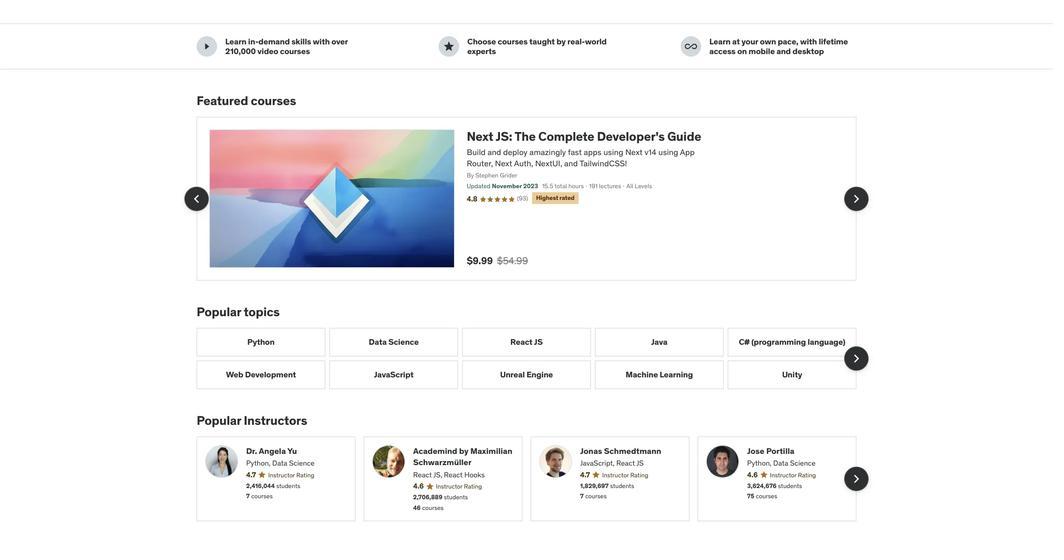 Task type: vqa. For each thing, say whether or not it's contained in the screenshot.
FAST
yes



Task type: describe. For each thing, give the bounding box(es) containing it.
courses inside choose courses taught by real-world experts
[[498, 36, 528, 47]]

python link
[[197, 328, 325, 357]]

rating for react
[[630, 472, 648, 479]]

highest rated
[[536, 194, 575, 202]]

4.7 for dr. angela yu
[[246, 471, 256, 480]]

featured
[[197, 93, 248, 109]]

apps
[[584, 147, 602, 157]]

75
[[747, 493, 754, 501]]

learn for learn at your own pace, with lifetime access on mobile and desktop
[[709, 36, 731, 47]]

4.8
[[467, 195, 477, 204]]

november
[[492, 182, 522, 190]]

rating for schwarzmüller
[[464, 483, 482, 491]]

1 vertical spatial next
[[625, 147, 643, 157]]

on
[[737, 46, 747, 56]]

development
[[245, 370, 296, 380]]

the
[[515, 129, 536, 145]]

experts
[[467, 46, 496, 56]]

4.6 for academind by maximilian schwarzmüller
[[413, 482, 424, 491]]

tailwindcss!
[[580, 159, 627, 169]]

1,829,697
[[580, 482, 609, 490]]

academind
[[413, 446, 457, 456]]

auth,
[[514, 159, 533, 169]]

machine learning link
[[595, 361, 724, 390]]

46
[[413, 504, 421, 512]]

portilla
[[766, 446, 795, 456]]

own
[[760, 36, 776, 47]]

courses inside 1,829,697 students 7 courses
[[585, 493, 607, 501]]

over
[[331, 36, 348, 47]]

unity
[[782, 370, 802, 380]]

with inside learn in-demand skills with over 210,000 video courses
[[313, 36, 330, 47]]

in-
[[248, 36, 258, 47]]

unreal engine
[[500, 370, 553, 380]]

language)
[[808, 337, 845, 347]]

by
[[467, 172, 474, 179]]

previous image
[[188, 191, 205, 207]]

data science link
[[329, 328, 458, 357]]

access
[[709, 46, 736, 56]]

javascript link
[[329, 361, 458, 390]]

web
[[226, 370, 243, 380]]

jonas
[[580, 446, 602, 456]]

courses inside 3,624,676 students 75 courses
[[756, 493, 777, 501]]

fast
[[568, 147, 582, 157]]

javascript
[[374, 370, 414, 380]]

students for schwarzmüller
[[444, 494, 468, 502]]

1 horizontal spatial science
[[388, 337, 419, 347]]

c# (programming language) link
[[728, 328, 857, 357]]

and inside learn at your own pace, with lifetime access on mobile and desktop
[[777, 46, 791, 56]]

complete
[[538, 129, 594, 145]]

academind by maximilian schwarzmüller react js, react hooks
[[413, 446, 512, 480]]

210,000
[[225, 46, 256, 56]]

router,
[[467, 159, 493, 169]]

machine learning
[[626, 370, 693, 380]]

real-
[[567, 36, 585, 47]]

4.6 for jose portilla
[[747, 471, 758, 480]]

with inside learn at your own pace, with lifetime access on mobile and desktop
[[800, 36, 817, 47]]

rating for data
[[798, 472, 816, 479]]

c# (programming language)
[[739, 337, 845, 347]]

js,
[[433, 471, 442, 480]]

2 using from the left
[[658, 147, 678, 157]]

nextui,
[[535, 159, 562, 169]]

react js
[[510, 337, 543, 347]]

python, inside jose portilla python, data science
[[747, 459, 772, 468]]

lectures
[[599, 182, 621, 190]]

popular instructors element
[[197, 413, 869, 522]]

javascript,
[[580, 459, 615, 468]]

jose portilla python, data science
[[747, 446, 816, 468]]

instructor rating for python,
[[268, 472, 314, 479]]

students for python,
[[276, 482, 300, 490]]

hooks
[[464, 471, 485, 480]]

1,829,697 students 7 courses
[[580, 482, 634, 501]]

highest
[[536, 194, 558, 202]]

medium image for learn
[[201, 41, 213, 53]]

amazingly
[[530, 147, 566, 157]]

1 horizontal spatial data
[[369, 337, 387, 347]]

mobile
[[749, 46, 775, 56]]

$9.99
[[467, 255, 493, 267]]

v14
[[645, 147, 657, 157]]

carousel element for popular instructors
[[197, 437, 869, 522]]

updated
[[467, 182, 490, 190]]

unreal
[[500, 370, 525, 380]]

unity link
[[728, 361, 857, 390]]

guide
[[667, 129, 701, 145]]

video
[[257, 46, 278, 56]]

yu
[[287, 446, 297, 456]]

unreal engine link
[[462, 361, 591, 390]]

app
[[680, 147, 695, 157]]

science inside jose portilla python, data science
[[790, 459, 816, 468]]

instructor for data
[[770, 472, 797, 479]]

jose
[[747, 446, 764, 456]]

2,416,044 students 7 courses
[[246, 482, 300, 501]]

students for react
[[610, 482, 634, 490]]

0 horizontal spatial and
[[488, 147, 501, 157]]

2 vertical spatial and
[[564, 159, 578, 169]]

academind by maximilian schwarzmüller link
[[413, 446, 514, 469]]

courses down video at the top left of the page
[[251, 93, 296, 109]]

react js link
[[462, 328, 591, 357]]

3,624,676 students 75 courses
[[747, 482, 802, 501]]

courses inside 2,706,889 students 46 courses
[[422, 504, 444, 512]]

data inside jose portilla python, data science
[[773, 459, 788, 468]]

2,416,044
[[246, 482, 275, 490]]



Task type: locate. For each thing, give the bounding box(es) containing it.
learn
[[225, 36, 246, 47], [709, 36, 731, 47]]

next up grider
[[495, 159, 512, 169]]

python
[[247, 337, 275, 347]]

4.7 for jonas schmedtmann
[[580, 471, 590, 480]]

hours
[[568, 182, 584, 190]]

courses down 1,829,697
[[585, 493, 607, 501]]

next image
[[848, 351, 865, 367]]

1 vertical spatial js
[[636, 459, 644, 468]]

1 vertical spatial next image
[[848, 471, 865, 488]]

dr. angela yu link
[[246, 446, 347, 457]]

learn left the at
[[709, 36, 731, 47]]

instructor rating down the hooks
[[436, 483, 482, 491]]

js down schmedtmann at the right of page
[[636, 459, 644, 468]]

all levels
[[626, 182, 652, 190]]

instructor rating for data
[[770, 472, 816, 479]]

rating down dr. angela yu link
[[296, 472, 314, 479]]

next js: the complete developer's guide build and deploy amazingly fast apps using next v14 using app router, next auth, nextui, and tailwindcss! by stephen grider
[[467, 129, 701, 179]]

with left 'over'
[[313, 36, 330, 47]]

2 learn from the left
[[709, 36, 731, 47]]

skills
[[291, 36, 311, 47]]

science down jose portilla "link"
[[790, 459, 816, 468]]

instructor rating down jonas schmedtmann javascript, react js
[[602, 472, 648, 479]]

engine
[[527, 370, 553, 380]]

1 python, from the left
[[246, 459, 271, 468]]

instructor rating down dr. angela yu python, data science
[[268, 472, 314, 479]]

2 with from the left
[[800, 36, 817, 47]]

7 inside 1,829,697 students 7 courses
[[580, 493, 584, 501]]

rated
[[560, 194, 575, 202]]

1 horizontal spatial using
[[658, 147, 678, 157]]

python, down dr.
[[246, 459, 271, 468]]

learning
[[660, 370, 693, 380]]

2 7 from the left
[[580, 493, 584, 501]]

instructor down the js,
[[436, 483, 463, 491]]

carousel element containing dr. angela yu
[[197, 437, 869, 522]]

2 horizontal spatial next
[[625, 147, 643, 157]]

1 medium image from the left
[[201, 41, 213, 53]]

7 for dr.
[[246, 493, 250, 501]]

popular down web
[[197, 413, 241, 429]]

data inside dr. angela yu python, data science
[[272, 459, 287, 468]]

7 inside 2,416,044 students 7 courses
[[246, 493, 250, 501]]

0 horizontal spatial python,
[[246, 459, 271, 468]]

1 7 from the left
[[246, 493, 250, 501]]

0 vertical spatial carousel element
[[184, 117, 869, 281]]

carousel element for featured courses
[[184, 117, 869, 281]]

web development link
[[197, 361, 325, 390]]

0 vertical spatial 4.6
[[747, 471, 758, 480]]

science inside dr. angela yu python, data science
[[289, 459, 315, 468]]

2023
[[523, 182, 538, 190]]

instructor
[[268, 472, 295, 479], [602, 472, 629, 479], [770, 472, 797, 479], [436, 483, 463, 491]]

world
[[585, 36, 607, 47]]

4.7 up 1,829,697
[[580, 471, 590, 480]]

0 horizontal spatial by
[[459, 446, 469, 456]]

popular instructors
[[197, 413, 307, 429]]

1 vertical spatial by
[[459, 446, 469, 456]]

2 horizontal spatial and
[[777, 46, 791, 56]]

1 with from the left
[[313, 36, 330, 47]]

courses right video at the top left of the page
[[280, 46, 310, 56]]

students inside 1,829,697 students 7 courses
[[610, 482, 634, 490]]

(93)
[[517, 195, 528, 202]]

learn for learn in-demand skills with over 210,000 video courses
[[225, 36, 246, 47]]

courses down 2,706,889
[[422, 504, 444, 512]]

1 horizontal spatial with
[[800, 36, 817, 47]]

0 horizontal spatial 7
[[246, 493, 250, 501]]

4.6 up 3,624,676
[[747, 471, 758, 480]]

medium image
[[685, 41, 697, 53]]

by inside choose courses taught by real-world experts
[[557, 36, 566, 47]]

jose portilla link
[[747, 446, 848, 457]]

science
[[388, 337, 419, 347], [289, 459, 315, 468], [790, 459, 816, 468]]

191 lectures
[[589, 182, 621, 190]]

0 horizontal spatial 4.6
[[413, 482, 424, 491]]

instructor for react
[[602, 472, 629, 479]]

0 vertical spatial popular
[[197, 304, 241, 320]]

1 horizontal spatial and
[[564, 159, 578, 169]]

courses inside learn in-demand skills with over 210,000 video courses
[[280, 46, 310, 56]]

191
[[589, 182, 598, 190]]

and down js:
[[488, 147, 501, 157]]

students right 3,624,676
[[778, 482, 802, 490]]

data down the portilla
[[773, 459, 788, 468]]

learn left in-
[[225, 36, 246, 47]]

students right "2,416,044"
[[276, 482, 300, 490]]

0 horizontal spatial js
[[534, 337, 543, 347]]

instructor up 2,416,044 students 7 courses at the bottom of page
[[268, 472, 295, 479]]

1 horizontal spatial next
[[495, 159, 512, 169]]

angela
[[259, 446, 286, 456]]

courses left taught
[[498, 36, 528, 47]]

instructors
[[244, 413, 307, 429]]

jonas schmedtmann link
[[580, 446, 681, 457]]

schmedtmann
[[604, 446, 661, 456]]

2,706,889
[[413, 494, 443, 502]]

dr.
[[246, 446, 257, 456]]

courses down "2,416,044"
[[251, 493, 273, 501]]

dr. angela yu python, data science
[[246, 446, 315, 468]]

2 vertical spatial carousel element
[[197, 437, 869, 522]]

2,706,889 students 46 courses
[[413, 494, 468, 512]]

science down dr. angela yu link
[[289, 459, 315, 468]]

2 popular from the top
[[197, 413, 241, 429]]

popular left topics
[[197, 304, 241, 320]]

instructor for python,
[[268, 472, 295, 479]]

students inside 2,416,044 students 7 courses
[[276, 482, 300, 490]]

learn in-demand skills with over 210,000 video courses
[[225, 36, 348, 56]]

build
[[467, 147, 486, 157]]

2 vertical spatial next
[[495, 159, 512, 169]]

learn inside learn at your own pace, with lifetime access on mobile and desktop
[[709, 36, 731, 47]]

js
[[534, 337, 543, 347], [636, 459, 644, 468]]

react up unreal engine on the bottom of page
[[510, 337, 532, 347]]

lifetime
[[819, 36, 848, 47]]

1 horizontal spatial 7
[[580, 493, 584, 501]]

next up the build
[[467, 129, 493, 145]]

4.6 up 2,706,889
[[413, 482, 424, 491]]

0 horizontal spatial medium image
[[201, 41, 213, 53]]

rating down jose portilla "link"
[[798, 472, 816, 479]]

4.7 up "2,416,044"
[[246, 471, 256, 480]]

your
[[742, 36, 758, 47]]

js inside the react js link
[[534, 337, 543, 347]]

rating down schmedtmann at the right of page
[[630, 472, 648, 479]]

react left the js,
[[413, 471, 432, 480]]

rating down the hooks
[[464, 483, 482, 491]]

2 medium image from the left
[[443, 41, 455, 53]]

1 vertical spatial and
[[488, 147, 501, 157]]

1 horizontal spatial medium image
[[443, 41, 455, 53]]

by up 'schwarzmüller'
[[459, 446, 469, 456]]

2 next image from the top
[[848, 471, 865, 488]]

$54.99
[[497, 255, 528, 267]]

with
[[313, 36, 330, 47], [800, 36, 817, 47]]

learn at your own pace, with lifetime access on mobile and desktop
[[709, 36, 848, 56]]

python, inside dr. angela yu python, data science
[[246, 459, 271, 468]]

1 next image from the top
[[848, 191, 865, 207]]

7 down 1,829,697
[[580, 493, 584, 501]]

levels
[[635, 182, 652, 190]]

python,
[[246, 459, 271, 468], [747, 459, 772, 468]]

1 popular from the top
[[197, 304, 241, 320]]

choose courses taught by real-world experts
[[467, 36, 607, 56]]

web development
[[226, 370, 296, 380]]

instructor rating for schwarzmüller
[[436, 483, 482, 491]]

carousel element for popular topics
[[197, 328, 869, 390]]

instructor up 3,624,676 students 75 courses
[[770, 472, 797, 479]]

updated november 2023
[[467, 182, 538, 190]]

0 horizontal spatial learn
[[225, 36, 246, 47]]

1 vertical spatial popular
[[197, 413, 241, 429]]

react
[[510, 337, 532, 347], [616, 459, 635, 468], [413, 471, 432, 480], [444, 471, 463, 480]]

1 horizontal spatial python,
[[747, 459, 772, 468]]

by
[[557, 36, 566, 47], [459, 446, 469, 456]]

0 horizontal spatial 4.7
[[246, 471, 256, 480]]

7
[[246, 493, 250, 501], [580, 493, 584, 501]]

science up javascript on the bottom left of the page
[[388, 337, 419, 347]]

react right the js,
[[444, 471, 463, 480]]

js inside jonas schmedtmann javascript, react js
[[636, 459, 644, 468]]

1 horizontal spatial js
[[636, 459, 644, 468]]

and right own
[[777, 46, 791, 56]]

react inside jonas schmedtmann javascript, react js
[[616, 459, 635, 468]]

0 vertical spatial by
[[557, 36, 566, 47]]

1 horizontal spatial learn
[[709, 36, 731, 47]]

0 horizontal spatial with
[[313, 36, 330, 47]]

4.7
[[246, 471, 256, 480], [580, 471, 590, 480]]

desktop
[[793, 46, 824, 56]]

js:
[[496, 129, 512, 145]]

medium image left "210,000"
[[201, 41, 213, 53]]

rating for python,
[[296, 472, 314, 479]]

using right v14 at the top right of page
[[658, 147, 678, 157]]

js up engine
[[534, 337, 543, 347]]

next image inside popular instructors element
[[848, 471, 865, 488]]

popular
[[197, 304, 241, 320], [197, 413, 241, 429]]

data down angela
[[272, 459, 287, 468]]

students right 2,706,889
[[444, 494, 468, 502]]

courses down 3,624,676
[[756, 493, 777, 501]]

1 4.7 from the left
[[246, 471, 256, 480]]

1 using from the left
[[604, 147, 623, 157]]

carousel element containing python
[[197, 328, 869, 390]]

python, down jose
[[747, 459, 772, 468]]

1 horizontal spatial 4.7
[[580, 471, 590, 480]]

schwarzmüller
[[413, 458, 472, 468]]

students inside 3,624,676 students 75 courses
[[778, 482, 802, 490]]

taught
[[529, 36, 555, 47]]

carousel element
[[184, 117, 869, 281], [197, 328, 869, 390], [197, 437, 869, 522]]

15.5 total hours
[[542, 182, 584, 190]]

1 horizontal spatial by
[[557, 36, 566, 47]]

2 4.7 from the left
[[580, 471, 590, 480]]

1 learn from the left
[[225, 36, 246, 47]]

medium image left the experts
[[443, 41, 455, 53]]

instructor rating for react
[[602, 472, 648, 479]]

0 vertical spatial next
[[467, 129, 493, 145]]

0 vertical spatial next image
[[848, 191, 865, 207]]

0 horizontal spatial using
[[604, 147, 623, 157]]

0 vertical spatial js
[[534, 337, 543, 347]]

7 for jonas
[[580, 493, 584, 501]]

demand
[[258, 36, 290, 47]]

java
[[651, 337, 667, 347]]

0 horizontal spatial science
[[289, 459, 315, 468]]

1 horizontal spatial 4.6
[[747, 471, 758, 480]]

developer's
[[597, 129, 665, 145]]

popular for popular topics
[[197, 304, 241, 320]]

data science
[[369, 337, 419, 347]]

grider
[[500, 172, 517, 179]]

with right pace,
[[800, 36, 817, 47]]

data
[[369, 337, 387, 347], [272, 459, 287, 468], [773, 459, 788, 468]]

0 horizontal spatial data
[[272, 459, 287, 468]]

7 down "2,416,044"
[[246, 493, 250, 501]]

1 vertical spatial carousel element
[[197, 328, 869, 390]]

students right 1,829,697
[[610, 482, 634, 490]]

choose
[[467, 36, 496, 47]]

3,624,676
[[747, 482, 777, 490]]

popular for popular instructors
[[197, 413, 241, 429]]

students for data
[[778, 482, 802, 490]]

instructor rating down jose portilla python, data science
[[770, 472, 816, 479]]

using up tailwindcss!
[[604, 147, 623, 157]]

courses inside 2,416,044 students 7 courses
[[251, 493, 273, 501]]

medium image for choose
[[443, 41, 455, 53]]

react down jonas schmedtmann link
[[616, 459, 635, 468]]

next image
[[848, 191, 865, 207], [848, 471, 865, 488]]

learn inside learn in-demand skills with over 210,000 video courses
[[225, 36, 246, 47]]

carousel element containing next js: the complete developer's guide
[[184, 117, 869, 281]]

students inside 2,706,889 students 46 courses
[[444, 494, 468, 502]]

medium image
[[201, 41, 213, 53], [443, 41, 455, 53]]

by left real-
[[557, 36, 566, 47]]

15.5
[[542, 182, 553, 190]]

instructor for schwarzmüller
[[436, 483, 463, 491]]

2 python, from the left
[[747, 459, 772, 468]]

pace,
[[778, 36, 799, 47]]

0 vertical spatial and
[[777, 46, 791, 56]]

by inside "academind by maximilian schwarzmüller react js, react hooks"
[[459, 446, 469, 456]]

2 horizontal spatial science
[[790, 459, 816, 468]]

jonas schmedtmann javascript, react js
[[580, 446, 661, 468]]

0 horizontal spatial next
[[467, 129, 493, 145]]

instructor up 1,829,697 students 7 courses
[[602, 472, 629, 479]]

and down fast
[[564, 159, 578, 169]]

at
[[732, 36, 740, 47]]

data up javascript on the bottom left of the page
[[369, 337, 387, 347]]

stephen
[[475, 172, 499, 179]]

next down developer's
[[625, 147, 643, 157]]

2 horizontal spatial data
[[773, 459, 788, 468]]

featured courses
[[197, 93, 296, 109]]

1 vertical spatial 4.6
[[413, 482, 424, 491]]

students
[[276, 482, 300, 490], [610, 482, 634, 490], [778, 482, 802, 490], [444, 494, 468, 502]]

maximilian
[[470, 446, 512, 456]]

all
[[626, 182, 633, 190]]

total
[[555, 182, 567, 190]]



